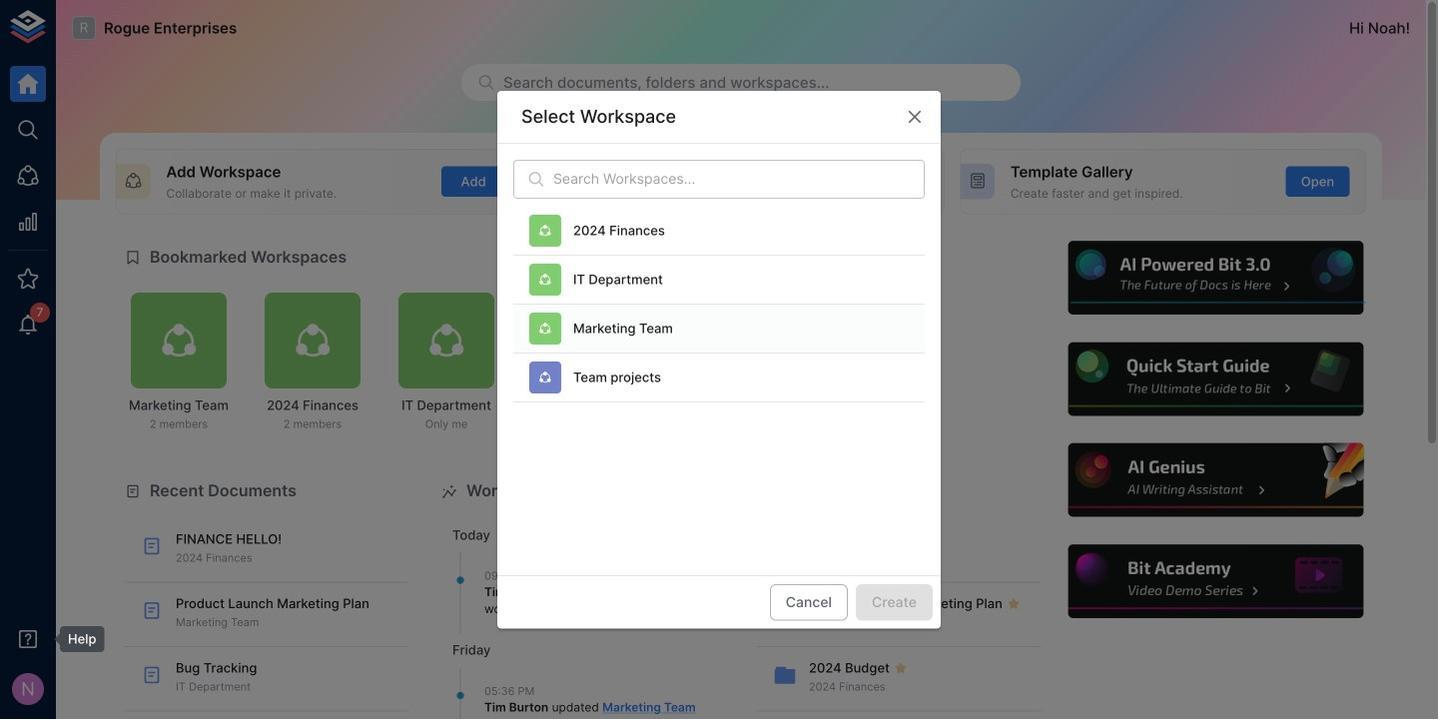 Task type: locate. For each thing, give the bounding box(es) containing it.
2 help image from the top
[[1066, 340, 1367, 419]]

help image
[[1066, 238, 1367, 318], [1066, 340, 1367, 419], [1066, 441, 1367, 520], [1066, 542, 1367, 621]]

tooltip
[[46, 627, 104, 653]]

Search Workspaces... text field
[[554, 160, 925, 199]]

4 help image from the top
[[1066, 542, 1367, 621]]

3 help image from the top
[[1066, 441, 1367, 520]]

dialog
[[498, 91, 941, 629]]



Task type: vqa. For each thing, say whether or not it's contained in the screenshot.
fourth help image from the top
yes



Task type: describe. For each thing, give the bounding box(es) containing it.
1 help image from the top
[[1066, 238, 1367, 318]]



